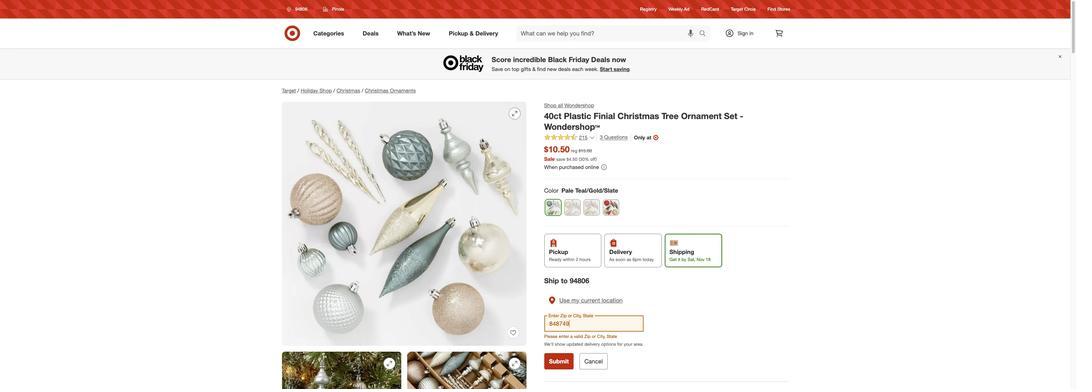 Task type: locate. For each thing, give the bounding box(es) containing it.
40ct
[[544, 111, 562, 121]]

0 vertical spatial target
[[731, 6, 743, 12]]

1 vertical spatial pickup
[[549, 249, 568, 256]]

delivery up soon
[[609, 249, 632, 256]]

all
[[558, 102, 563, 109]]

1 horizontal spatial target
[[731, 6, 743, 12]]

christmas right holiday shop 'link'
[[337, 87, 360, 94]]

wondershop
[[565, 102, 594, 109]]

show
[[555, 342, 565, 348]]

stores
[[778, 6, 790, 12]]

0 horizontal spatial 94806
[[295, 6, 308, 12]]

off
[[590, 157, 596, 162]]

&
[[470, 29, 474, 37], [532, 66, 536, 72]]

0 horizontal spatial target
[[282, 87, 296, 94]]

by
[[682, 257, 687, 263]]

submit
[[549, 358, 569, 366]]

target left holiday
[[282, 87, 296, 94]]

94806
[[295, 6, 308, 12], [570, 277, 589, 285]]

2 horizontal spatial christmas
[[618, 111, 659, 121]]

delivery up score
[[476, 29, 498, 37]]

0 vertical spatial delivery
[[476, 29, 498, 37]]

94806 right to
[[570, 277, 589, 285]]

1 horizontal spatial &
[[532, 66, 536, 72]]

finial
[[594, 111, 615, 121]]

What can we help you find? suggestions appear below search field
[[517, 25, 701, 42]]

red/green/gold image
[[603, 200, 619, 216]]

city,
[[597, 334, 606, 340]]

shop inside the shop all wondershop 40ct plastic finial christmas tree ornament set - wondershop™
[[544, 102, 557, 109]]

target circle
[[731, 6, 756, 12]]

start
[[600, 66, 612, 72]]

enter
[[559, 334, 569, 340]]

sign
[[738, 30, 748, 36]]

target left circle
[[731, 6, 743, 12]]

when purchased online
[[544, 164, 599, 171]]

options
[[601, 342, 616, 348]]

shop left all
[[544, 102, 557, 109]]

)
[[596, 157, 597, 162]]

we'll
[[544, 342, 554, 348]]

wondershop™
[[544, 121, 600, 132]]

sat,
[[688, 257, 696, 263]]

None text field
[[544, 316, 644, 332]]

only at
[[634, 135, 652, 141]]

valid
[[574, 334, 583, 340]]

holiday
[[301, 87, 318, 94]]

use
[[559, 297, 570, 305]]

pickup ready within 2 hours
[[549, 249, 591, 263]]

1 horizontal spatial pickup
[[549, 249, 568, 256]]

/ right the target link
[[298, 87, 299, 94]]

30
[[580, 157, 585, 162]]

1 vertical spatial shop
[[544, 102, 557, 109]]

as
[[609, 257, 615, 263]]

1 vertical spatial 94806
[[570, 277, 589, 285]]

deals inside "score incredible black friday deals now save on top gifts & find new deals each week. start saving"
[[591, 55, 610, 64]]

pickup right the 'new'
[[449, 29, 468, 37]]

94806 left pinole 'dropdown button'
[[295, 6, 308, 12]]

my
[[572, 297, 580, 305]]

pickup inside pickup ready within 2 hours
[[549, 249, 568, 256]]

2 horizontal spatial /
[[362, 87, 363, 94]]

1 vertical spatial target
[[282, 87, 296, 94]]

1 vertical spatial &
[[532, 66, 536, 72]]

state
[[607, 334, 617, 340]]

1 horizontal spatial deals
[[591, 55, 610, 64]]

reg
[[571, 148, 578, 154]]

0 vertical spatial &
[[470, 29, 474, 37]]

/ left christmas "link" at the top of the page
[[333, 87, 335, 94]]

nov
[[697, 257, 705, 263]]

set
[[724, 111, 738, 121]]

submit button
[[544, 354, 574, 370]]

0 vertical spatial 94806
[[295, 6, 308, 12]]

ornament
[[681, 111, 722, 121]]

pickup up ready
[[549, 249, 568, 256]]

target
[[731, 6, 743, 12], [282, 87, 296, 94]]

image gallery element
[[282, 102, 527, 390]]

what's new
[[397, 29, 430, 37]]

deals up the start
[[591, 55, 610, 64]]

2 / from the left
[[333, 87, 335, 94]]

1 horizontal spatial delivery
[[609, 249, 632, 256]]

1 vertical spatial deals
[[591, 55, 610, 64]]

0 vertical spatial pickup
[[449, 29, 468, 37]]

0 horizontal spatial pickup
[[449, 29, 468, 37]]

1 horizontal spatial /
[[333, 87, 335, 94]]

-
[[740, 111, 744, 121]]

christmas
[[337, 87, 360, 94], [365, 87, 389, 94], [618, 111, 659, 121]]

shop
[[320, 87, 332, 94], [544, 102, 557, 109]]

tree
[[662, 111, 679, 121]]

christmas left ornaments
[[365, 87, 389, 94]]

0 vertical spatial deals
[[363, 29, 379, 37]]

shop right holiday
[[320, 87, 332, 94]]

when
[[544, 164, 558, 171]]

$10.50
[[544, 144, 570, 155]]

each
[[572, 66, 584, 72]]

4.50
[[569, 157, 578, 162]]

0 horizontal spatial shop
[[320, 87, 332, 94]]

use my current location link
[[544, 292, 644, 310]]

black
[[548, 55, 567, 64]]

0 horizontal spatial /
[[298, 87, 299, 94]]

get
[[670, 257, 677, 263]]

(
[[579, 157, 580, 162]]

save
[[556, 157, 565, 162]]

christmas up the only
[[618, 111, 659, 121]]

week.
[[585, 66, 599, 72]]

/
[[298, 87, 299, 94], [333, 87, 335, 94], [362, 87, 363, 94]]

what's
[[397, 29, 416, 37]]

1 horizontal spatial shop
[[544, 102, 557, 109]]

0 vertical spatial shop
[[320, 87, 332, 94]]

weekly ad
[[669, 6, 690, 12]]

94806 inside dropdown button
[[295, 6, 308, 12]]

40ct plastic finial christmas tree ornament set - wondershop™, 1 of 7 image
[[282, 102, 527, 347]]

ad
[[684, 6, 690, 12]]

for
[[617, 342, 623, 348]]

delivery as soon as 6pm today
[[609, 249, 654, 263]]

pale teal/gold/slate image
[[545, 200, 561, 216]]

score incredible black friday deals now save on top gifts & find new deals each week. start saving
[[492, 55, 630, 72]]

pickup
[[449, 29, 468, 37], [549, 249, 568, 256]]

/ right christmas "link" at the top of the page
[[362, 87, 363, 94]]

1 vertical spatial delivery
[[609, 249, 632, 256]]

deals left what's
[[363, 29, 379, 37]]

to
[[561, 277, 568, 285]]

zip
[[584, 334, 591, 340]]

christmas inside the shop all wondershop 40ct plastic finial christmas tree ornament set - wondershop™
[[618, 111, 659, 121]]

registry
[[640, 6, 657, 12]]

updated
[[567, 342, 583, 348]]

plastic
[[564, 111, 591, 121]]

ready
[[549, 257, 562, 263]]

target for target circle
[[731, 6, 743, 12]]



Task type: describe. For each thing, give the bounding box(es) containing it.
pinole button
[[318, 3, 349, 16]]

location
[[602, 297, 623, 305]]

shipping
[[670, 249, 694, 256]]

3 questions link
[[597, 134, 628, 142]]

questions
[[604, 134, 628, 141]]

target circle link
[[731, 6, 756, 12]]

pinole
[[332, 6, 344, 12]]

online
[[585, 164, 599, 171]]

weekly
[[669, 6, 683, 12]]

pickup & delivery
[[449, 29, 498, 37]]

registry link
[[640, 6, 657, 12]]

teal/gold/slate
[[575, 187, 618, 195]]

your
[[624, 342, 633, 348]]

1 horizontal spatial 94806
[[570, 277, 589, 285]]

christmas ornaments link
[[365, 87, 416, 94]]

0 horizontal spatial deals
[[363, 29, 379, 37]]

cancel button
[[580, 354, 608, 370]]

redcard link
[[702, 6, 719, 12]]

please
[[544, 334, 558, 340]]

circle
[[745, 6, 756, 12]]

40ct plastic finial christmas tree ornament set - wondershop™, 3 of 7 image
[[407, 352, 527, 390]]

40ct plastic finial christmas tree ornament set - wondershop™, 2 of 7 image
[[282, 352, 401, 390]]

pale
[[562, 187, 574, 195]]

215 link
[[544, 134, 595, 143]]

18
[[706, 257, 711, 263]]

sign in link
[[719, 25, 765, 42]]

ornaments
[[390, 87, 416, 94]]

215
[[579, 135, 588, 141]]

categories link
[[307, 25, 353, 42]]

pickup & delivery link
[[443, 25, 508, 42]]

friday
[[569, 55, 589, 64]]

sale
[[544, 156, 555, 162]]

search button
[[696, 25, 714, 43]]

color
[[544, 187, 559, 195]]

shipping get it by sat, nov 18
[[670, 249, 711, 263]]

target / holiday shop / christmas / christmas ornaments
[[282, 87, 416, 94]]

target for target / holiday shop / christmas / christmas ornaments
[[282, 87, 296, 94]]

0 horizontal spatial &
[[470, 29, 474, 37]]

0 horizontal spatial christmas
[[337, 87, 360, 94]]

weekly ad link
[[669, 6, 690, 12]]

what's new link
[[391, 25, 440, 42]]

deals link
[[356, 25, 388, 42]]

1 horizontal spatial christmas
[[365, 87, 389, 94]]

holiday shop link
[[301, 87, 332, 94]]

today
[[643, 257, 654, 263]]

on
[[505, 66, 510, 72]]

categories
[[313, 29, 344, 37]]

new
[[547, 66, 557, 72]]

a
[[570, 334, 573, 340]]

%
[[585, 157, 589, 162]]

3 / from the left
[[362, 87, 363, 94]]

redcard
[[702, 6, 719, 12]]

it
[[678, 257, 681, 263]]

pickup for ready
[[549, 249, 568, 256]]

1 / from the left
[[298, 87, 299, 94]]

find stores
[[768, 6, 790, 12]]

pink/champagne image
[[584, 200, 600, 216]]

$15.00
[[579, 148, 592, 154]]

deals
[[558, 66, 571, 72]]

incredible
[[513, 55, 546, 64]]

$10.50 reg $15.00 sale save $ 4.50 ( 30 % off )
[[544, 144, 597, 162]]

color pale teal/gold/slate
[[544, 187, 618, 195]]

3 questions
[[600, 134, 628, 141]]

3
[[600, 134, 603, 141]]

target link
[[282, 87, 296, 94]]

area.
[[634, 342, 644, 348]]

gifts
[[521, 66, 531, 72]]

ship to 94806
[[544, 277, 589, 285]]

pickup for &
[[449, 29, 468, 37]]

top
[[512, 66, 520, 72]]

new
[[418, 29, 430, 37]]

delivery
[[585, 342, 600, 348]]

christmas link
[[337, 87, 360, 94]]

as
[[627, 257, 631, 263]]

94806 button
[[282, 3, 315, 16]]

please enter a valid zip or city, state we'll show updated delivery options for your area.
[[544, 334, 644, 348]]

save
[[492, 66, 503, 72]]

cancel
[[585, 358, 603, 366]]

use my current location
[[559, 297, 623, 305]]

$
[[567, 157, 569, 162]]

current
[[581, 297, 600, 305]]

& inside "score incredible black friday deals now save on top gifts & find new deals each week. start saving"
[[532, 66, 536, 72]]

saving
[[614, 66, 630, 72]]

0 horizontal spatial delivery
[[476, 29, 498, 37]]

delivery inside delivery as soon as 6pm today
[[609, 249, 632, 256]]

or
[[592, 334, 596, 340]]

find
[[537, 66, 546, 72]]

purchased
[[559, 164, 584, 171]]

in
[[750, 30, 754, 36]]

candy champagne image
[[565, 200, 580, 216]]

ship
[[544, 277, 559, 285]]

at
[[647, 135, 652, 141]]

search
[[696, 30, 714, 38]]



Task type: vqa. For each thing, say whether or not it's contained in the screenshot.
bottom "94806"
yes



